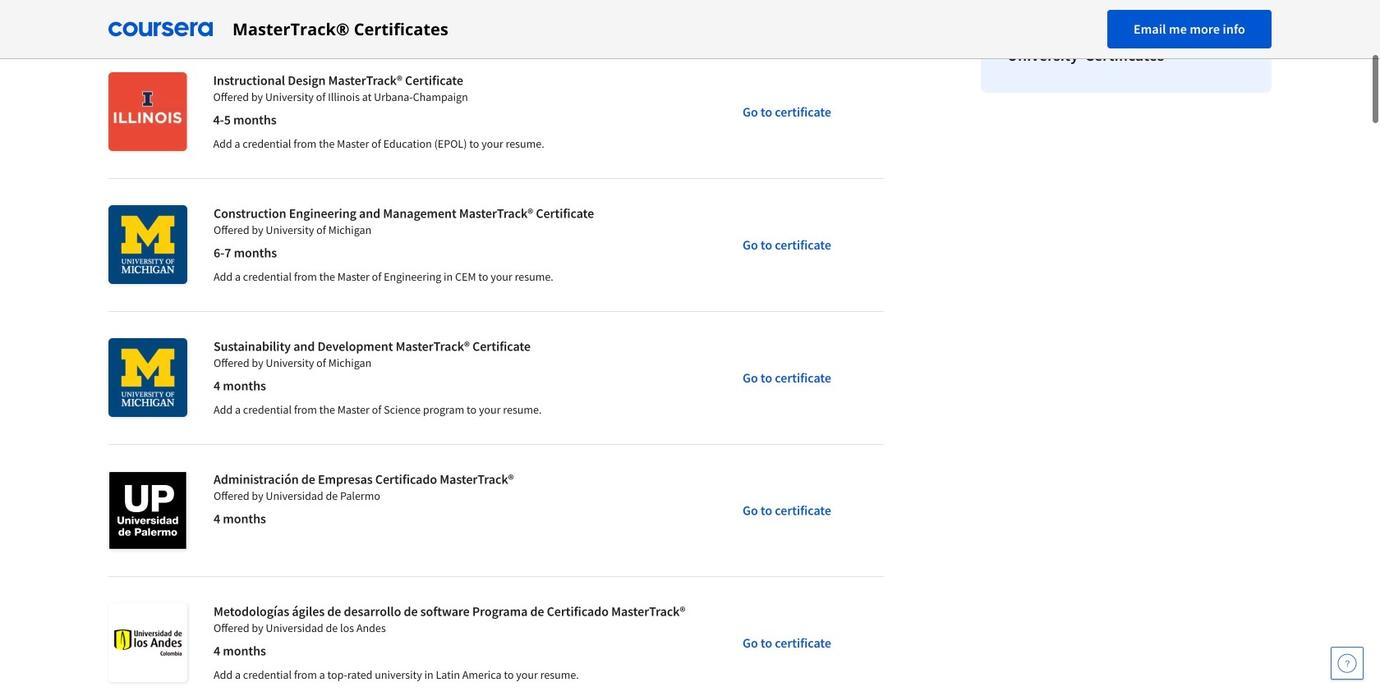 Task type: vqa. For each thing, say whether or not it's contained in the screenshot.
University of Michigan image to the top
yes



Task type: describe. For each thing, give the bounding box(es) containing it.
help center image
[[1337, 654, 1357, 674]]

universidad de palermo image
[[108, 472, 187, 550]]

coursera image
[[108, 16, 213, 42]]



Task type: locate. For each thing, give the bounding box(es) containing it.
university of illinois at urbana-champaign image
[[108, 72, 187, 151]]

university of michigan image
[[108, 205, 187, 284], [108, 338, 187, 417]]

universidad de los andes image
[[108, 604, 187, 683]]

1 vertical spatial university of michigan image
[[108, 338, 187, 417]]

1 university of michigan image from the top
[[108, 205, 187, 284]]

2 university of michigan image from the top
[[108, 338, 187, 417]]

0 vertical spatial university of michigan image
[[108, 205, 187, 284]]

list
[[974, 0, 1278, 99]]



